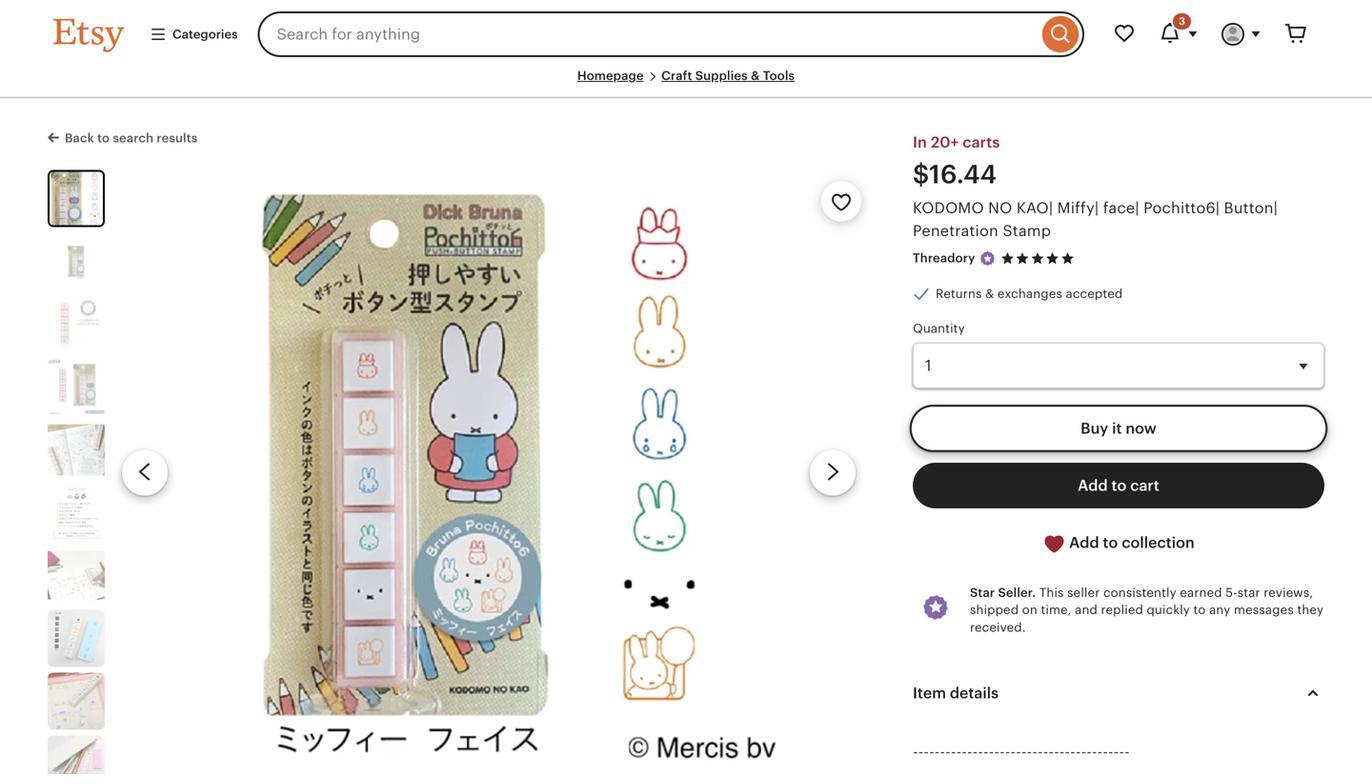 Task type: describe. For each thing, give the bounding box(es) containing it.
any
[[1209, 603, 1230, 618]]

add to collection button
[[913, 520, 1324, 567]]

3 button
[[1147, 11, 1210, 57]]

tools
[[763, 69, 795, 83]]

craft
[[661, 69, 692, 83]]

item
[[913, 685, 946, 702]]

21 - from the left
[[1021, 744, 1027, 761]]

accepted
[[1066, 287, 1123, 301]]

3
[[1179, 15, 1185, 27]]

17 - from the left
[[1000, 744, 1005, 761]]

36 - from the left
[[1103, 744, 1108, 761]]

38 - from the left
[[1114, 744, 1119, 761]]

kodomo
[[913, 200, 984, 217]]

star_seller image
[[979, 250, 996, 267]]

24 - from the left
[[1038, 744, 1043, 761]]

9 - from the left
[[956, 744, 962, 761]]

37 - from the left
[[1108, 744, 1114, 761]]

23 - from the left
[[1032, 744, 1038, 761]]

shipped
[[970, 603, 1019, 618]]

to for cart
[[1111, 477, 1127, 495]]

12 - from the left
[[972, 744, 978, 761]]

returns & exchanges accepted
[[936, 287, 1123, 301]]

to for collection
[[1103, 535, 1118, 552]]

7 - from the left
[[945, 744, 951, 761]]

add to cart button
[[913, 463, 1324, 509]]

5 - from the left
[[934, 744, 940, 761]]

Search for anything text field
[[258, 11, 1038, 57]]

collection
[[1122, 535, 1195, 552]]

quantity
[[913, 322, 965, 336]]

1 horizontal spatial kodomo no kao miffy face pochitto6 button penetration image 1 image
[[186, 170, 791, 775]]

returns
[[936, 287, 982, 301]]

miffy|
[[1057, 200, 1099, 217]]

0 horizontal spatial kodomo no kao miffy face pochitto6 button penetration image 1 image
[[50, 172, 103, 226]]

buy it now
[[1081, 420, 1157, 437]]

30 - from the left
[[1070, 744, 1076, 761]]

now
[[1126, 420, 1157, 437]]

6 - from the left
[[940, 744, 945, 761]]

reviews,
[[1264, 586, 1313, 600]]

11 - from the left
[[967, 744, 972, 761]]

cart
[[1130, 477, 1159, 495]]

15 - from the left
[[989, 744, 994, 761]]

consistently
[[1103, 586, 1176, 600]]

categories button
[[135, 17, 252, 52]]

34 - from the left
[[1092, 744, 1097, 761]]

13 - from the left
[[978, 744, 983, 761]]

buy it now button
[[913, 406, 1324, 452]]

earned
[[1180, 586, 1222, 600]]

$16.44
[[913, 160, 997, 189]]

2 - from the left
[[918, 744, 924, 761]]

18 - from the left
[[1005, 744, 1010, 761]]

kodomo no kao miffy face pochitto6 button penetration image 8 image
[[48, 610, 105, 668]]

exchanges
[[997, 287, 1062, 301]]

in 20+ carts $16.44
[[913, 134, 1000, 189]]

4 - from the left
[[929, 744, 934, 761]]

none search field inside categories banner
[[258, 11, 1084, 57]]

5-
[[1226, 586, 1237, 600]]

32 - from the left
[[1081, 744, 1086, 761]]

on
[[1022, 603, 1037, 618]]

add for add to cart
[[1078, 477, 1108, 495]]

categories
[[172, 27, 238, 41]]

kodomo no kao| miffy| face| pochitto6| button| penetration stamp
[[913, 200, 1278, 240]]

star seller.
[[970, 586, 1036, 600]]

kodomo no kao miffy face pochitto6 button penetration image 6 image
[[48, 485, 105, 542]]

1 - from the left
[[913, 744, 918, 761]]

face|
[[1103, 200, 1139, 217]]

categories banner
[[19, 0, 1353, 69]]

16 - from the left
[[994, 744, 1000, 761]]



Task type: locate. For each thing, give the bounding box(es) containing it.
quickly
[[1147, 603, 1190, 618]]

replied
[[1101, 603, 1143, 618]]

results
[[157, 131, 198, 145]]

button|
[[1224, 200, 1278, 217]]

to left collection
[[1103, 535, 1118, 552]]

add inside button
[[1078, 477, 1108, 495]]

item details
[[913, 685, 999, 702]]

27 - from the left
[[1054, 744, 1059, 761]]

add up seller
[[1069, 535, 1099, 552]]

1 vertical spatial add
[[1069, 535, 1099, 552]]

star
[[970, 586, 995, 600]]

seller
[[1067, 586, 1100, 600]]

add for add to collection
[[1069, 535, 1099, 552]]

threadory link
[[913, 251, 975, 265]]

add
[[1078, 477, 1108, 495], [1069, 535, 1099, 552]]

& left tools
[[751, 69, 760, 83]]

it
[[1112, 420, 1122, 437]]

28 - from the left
[[1059, 744, 1065, 761]]

this seller consistently earned 5-star reviews, shipped on time, and replied quickly to any messages they received.
[[970, 586, 1324, 635]]

kodomo no kao miffy face pochitto6 button penetration image 2 image
[[48, 233, 105, 290]]

to right back
[[97, 131, 110, 145]]

penetration
[[913, 223, 998, 240]]

33 - from the left
[[1086, 744, 1092, 761]]

kodomo no kao miffy face pochitto6 button penetration image 7 image
[[48, 548, 105, 605]]

in
[[913, 134, 927, 151]]

add left cart
[[1078, 477, 1108, 495]]

no
[[988, 200, 1012, 217]]

kao|
[[1016, 200, 1053, 217]]

1 vertical spatial &
[[985, 287, 994, 301]]

homepage link
[[577, 69, 644, 83]]

19 - from the left
[[1010, 744, 1016, 761]]

buy
[[1081, 420, 1108, 437]]

back to search results link
[[48, 127, 198, 147]]

0 vertical spatial &
[[751, 69, 760, 83]]

add to cart
[[1078, 477, 1159, 495]]

39 - from the left
[[1119, 744, 1124, 761]]

to inside button
[[1111, 477, 1127, 495]]

0 vertical spatial add
[[1078, 477, 1108, 495]]

menu bar containing homepage
[[53, 69, 1319, 99]]

20 - from the left
[[1016, 744, 1021, 761]]

stamp
[[1003, 223, 1051, 240]]

31 - from the left
[[1076, 744, 1081, 761]]

back to search results
[[65, 131, 198, 145]]

to inside button
[[1103, 535, 1118, 552]]

back
[[65, 131, 94, 145]]

& right returns
[[985, 287, 994, 301]]

add inside button
[[1069, 535, 1099, 552]]

homepage
[[577, 69, 644, 83]]

25 - from the left
[[1043, 744, 1048, 761]]

kodomo no kao miffy face pochitto6 button penetration image 9 image
[[48, 673, 105, 730]]

kodomo no kao miffy face pochitto6 button penetration image 10 image
[[48, 736, 105, 775]]

received.
[[970, 621, 1026, 635]]

8 - from the left
[[951, 744, 956, 761]]

&
[[751, 69, 760, 83], [985, 287, 994, 301]]

search
[[113, 131, 154, 145]]

35 - from the left
[[1097, 744, 1103, 761]]

to inside this seller consistently earned 5-star reviews, shipped on time, and replied quickly to any messages they received.
[[1193, 603, 1206, 618]]

menu bar
[[53, 69, 1319, 99]]

kodomo no kao miffy face pochitto6 button penetration image 4 image
[[48, 359, 105, 416]]

29 - from the left
[[1065, 744, 1070, 761]]

craft supplies & tools link
[[661, 69, 795, 83]]

kodomo no kao miffy face pochitto6 button penetration image 5 image
[[48, 422, 105, 479]]

threadory
[[913, 251, 975, 265]]

10 - from the left
[[962, 744, 967, 761]]

14 - from the left
[[983, 744, 989, 761]]

item details button
[[896, 671, 1342, 716]]

they
[[1297, 603, 1324, 618]]

time,
[[1041, 603, 1072, 618]]

details
[[950, 685, 999, 702]]

3 - from the left
[[924, 744, 929, 761]]

carts
[[963, 134, 1000, 151]]

to
[[97, 131, 110, 145], [1111, 477, 1127, 495], [1103, 535, 1118, 552], [1193, 603, 1206, 618]]

to down earned on the bottom of page
[[1193, 603, 1206, 618]]

-
[[913, 744, 918, 761], [918, 744, 924, 761], [924, 744, 929, 761], [929, 744, 934, 761], [934, 744, 940, 761], [940, 744, 945, 761], [945, 744, 951, 761], [951, 744, 956, 761], [956, 744, 962, 761], [962, 744, 967, 761], [967, 744, 972, 761], [972, 744, 978, 761], [978, 744, 983, 761], [983, 744, 989, 761], [989, 744, 994, 761], [994, 744, 1000, 761], [1000, 744, 1005, 761], [1005, 744, 1010, 761], [1010, 744, 1016, 761], [1016, 744, 1021, 761], [1021, 744, 1027, 761], [1027, 744, 1032, 761], [1032, 744, 1038, 761], [1038, 744, 1043, 761], [1043, 744, 1048, 761], [1048, 744, 1054, 761], [1054, 744, 1059, 761], [1059, 744, 1065, 761], [1065, 744, 1070, 761], [1070, 744, 1076, 761], [1076, 744, 1081, 761], [1081, 744, 1086, 761], [1086, 744, 1092, 761], [1092, 744, 1097, 761], [1097, 744, 1103, 761], [1103, 744, 1108, 761], [1108, 744, 1114, 761], [1114, 744, 1119, 761], [1119, 744, 1124, 761], [1124, 744, 1130, 761]]

22 - from the left
[[1027, 744, 1032, 761]]

to for search
[[97, 131, 110, 145]]

add to collection
[[1065, 535, 1195, 552]]

craft supplies & tools
[[661, 69, 795, 83]]

supplies
[[695, 69, 748, 83]]

kodomo no kao miffy face pochitto6 button penetration image 1 image
[[186, 170, 791, 775], [50, 172, 103, 226]]

None search field
[[258, 11, 1084, 57]]

0 horizontal spatial &
[[751, 69, 760, 83]]

this
[[1039, 586, 1064, 600]]

and
[[1075, 603, 1098, 618]]

----------------------------------------
[[913, 744, 1130, 761]]

1 horizontal spatial &
[[985, 287, 994, 301]]

40 - from the left
[[1124, 744, 1130, 761]]

to left cart
[[1111, 477, 1127, 495]]

kodomo no kao miffy face pochitto6 button penetration image 3 image
[[48, 296, 105, 353]]

20+
[[931, 134, 959, 151]]

star
[[1237, 586, 1260, 600]]

26 - from the left
[[1048, 744, 1054, 761]]

messages
[[1234, 603, 1294, 618]]

pochitto6|
[[1143, 200, 1220, 217]]

seller.
[[998, 586, 1036, 600]]



Task type: vqa. For each thing, say whether or not it's contained in the screenshot.
off) for V2384 VOGUE SEWING PATTERN VTG 1940S STYLE WEDDING DRESS BRIDAL GOWN - ORIGINAL 1944 VINTAGE DESIGN 2000 REISSUE - SIZES 6-10 OR 12-16 UNCUT image
no



